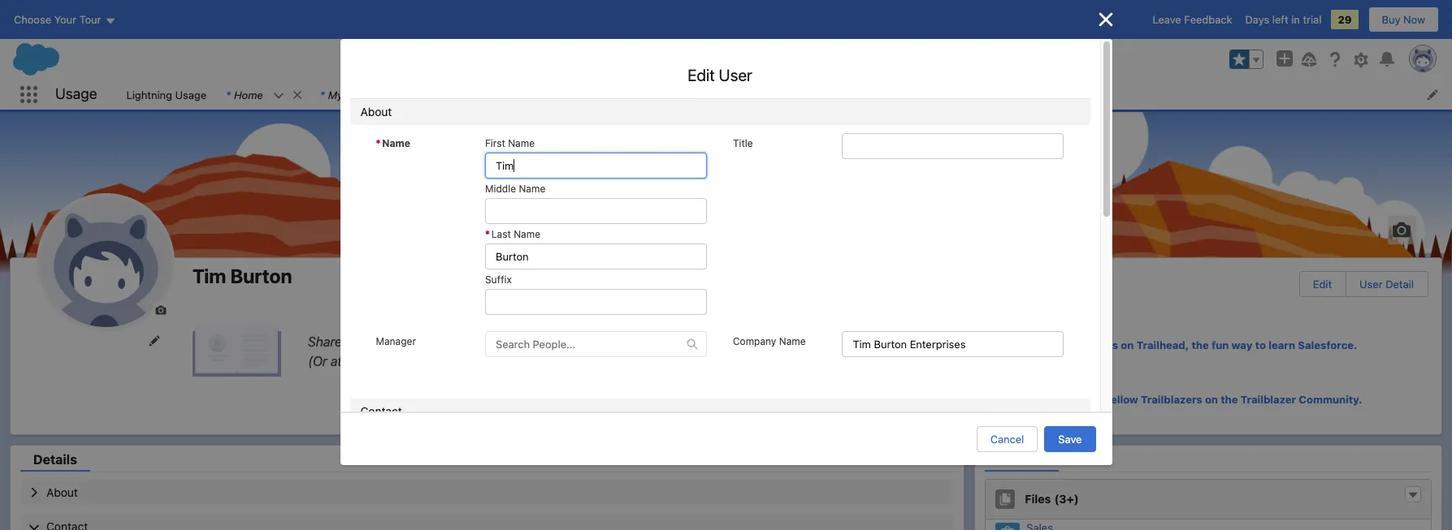 Task type: describe. For each thing, give the bounding box(es) containing it.
at
[[331, 354, 342, 369]]

analytics
[[672, 88, 717, 101]]

text default image for home
[[292, 89, 303, 101]]

community.
[[1300, 393, 1363, 406]]

my
[[328, 88, 343, 101]]

on inside learn new skills on trailhead, the fun way to learn salesforce. link
[[1121, 339, 1135, 352]]

text default image for analytics
[[745, 89, 757, 101]]

first name
[[485, 137, 535, 150]]

title
[[733, 137, 753, 150]]

cancel
[[991, 433, 1025, 446]]

2 list item from the left
[[310, 80, 506, 110]]

on inside connect with fellow trailblazers on the trailblazer community. link
[[1206, 393, 1219, 406]]

leave feedback link
[[1153, 13, 1233, 26]]

fellow
[[1107, 393, 1139, 406]]

suffix
[[485, 274, 512, 286]]

usage inside list
[[175, 88, 207, 101]]

company
[[733, 336, 777, 348]]

* tim burton
[[774, 88, 836, 101]]

1 horizontal spatial tim
[[782, 88, 800, 101]]

3 list item from the left
[[506, 80, 654, 110]]

middle
[[485, 183, 516, 195]]

(sample)
[[563, 88, 607, 101]]

now
[[1404, 13, 1426, 26]]

* for * home
[[226, 88, 231, 101]]

last name
[[492, 228, 541, 241]]

feedback
[[1185, 13, 1233, 26]]

name for * name
[[382, 137, 411, 150]]

Middle Name text field
[[485, 198, 707, 224]]

0 vertical spatial user
[[719, 66, 753, 85]]

last
[[492, 228, 511, 241]]

0 vertical spatial with
[[462, 335, 486, 349]]

First Name text field
[[485, 153, 707, 179]]

trial
[[1304, 13, 1322, 26]]

user detail button
[[1347, 272, 1428, 297]]

(3+)
[[1055, 493, 1079, 507]]

share
[[308, 335, 342, 349]]

0 horizontal spatial with
[[377, 354, 402, 369]]

details link
[[20, 453, 90, 472]]

detail
[[1386, 278, 1415, 291]]

save button
[[1045, 427, 1096, 453]]

* name
[[376, 137, 411, 150]]

Title text field
[[843, 133, 1065, 159]]

learn new skills on trailhead, the fun way to learn salesforce.
[[1035, 339, 1358, 352]]

name for last name
[[514, 228, 541, 241]]

* for * my opportunities | opportunities
[[320, 88, 325, 101]]

buy now button
[[1369, 7, 1440, 33]]

(or
[[308, 354, 327, 369]]

png image
[[996, 524, 1021, 531]]

lightning usage
[[126, 88, 207, 101]]

1 vertical spatial burton
[[230, 265, 292, 288]]

edit button
[[1301, 272, 1346, 297]]

inverse image
[[1096, 10, 1116, 29]]

save
[[1059, 433, 1083, 446]]

user inside button
[[1360, 278, 1383, 291]]

2 opportunities from the left
[[423, 88, 491, 101]]

1 opportunities from the left
[[346, 88, 414, 101]]

* for * name
[[376, 137, 381, 150]]

name for company name
[[779, 336, 806, 348]]

learn
[[1035, 339, 1065, 352]]

trailhead,
[[1137, 339, 1190, 352]]

* for *
[[485, 228, 490, 241]]

in
[[1292, 13, 1301, 26]]

connect
[[1035, 393, 1079, 406]]

on inside 'share your awesomeness with the world. (or at least with your colleagues on chatter.)'
[[502, 354, 516, 369]]

skills
[[1092, 339, 1119, 352]]

way
[[1232, 339, 1253, 352]]

Company Name text field
[[843, 332, 1065, 358]]

company name
[[733, 336, 806, 348]]

left
[[1273, 13, 1289, 26]]

share your awesomeness with the world. (or at least with your colleagues on chatter.)
[[308, 335, 571, 369]]

awesomeness
[[375, 335, 458, 349]]



Task type: vqa. For each thing, say whether or not it's contained in the screenshot.
leads list item on the top left of page
no



Task type: locate. For each thing, give the bounding box(es) containing it.
salesforce.
[[1299, 339, 1358, 352]]

1 horizontal spatial the
[[1192, 339, 1210, 352]]

1 horizontal spatial burton
[[803, 88, 836, 101]]

1 vertical spatial edit
[[1314, 278, 1333, 291]]

first
[[485, 137, 506, 150]]

* for * tim burton
[[774, 88, 778, 101]]

1 list item from the left
[[216, 80, 310, 110]]

2 vertical spatial on
[[1206, 393, 1219, 406]]

0 horizontal spatial on
[[502, 354, 516, 369]]

on down world.
[[502, 354, 516, 369]]

files
[[1025, 493, 1052, 507]]

the for connect
[[1221, 393, 1239, 406]]

on
[[1121, 339, 1135, 352], [502, 354, 516, 369], [1206, 393, 1219, 406]]

0 horizontal spatial user
[[719, 66, 753, 85]]

leave
[[1153, 13, 1182, 26]]

1 vertical spatial tim
[[193, 265, 226, 288]]

list containing lightning usage
[[117, 80, 1453, 110]]

1 text default image from the left
[[487, 89, 498, 101]]

leave feedback
[[1153, 13, 1233, 26]]

fun
[[1212, 339, 1230, 352]]

your
[[346, 335, 372, 349], [405, 354, 431, 369]]

1 horizontal spatial edit
[[1314, 278, 1333, 291]]

|
[[417, 88, 420, 101]]

2 horizontal spatial the
[[1221, 393, 1239, 406]]

0 vertical spatial edit
[[688, 66, 715, 85]]

search...
[[570, 53, 614, 66]]

tim
[[782, 88, 800, 101], [193, 265, 226, 288]]

user left detail
[[1360, 278, 1383, 291]]

edit up analytics
[[688, 66, 715, 85]]

user
[[719, 66, 753, 85], [1360, 278, 1383, 291]]

1 horizontal spatial your
[[405, 354, 431, 369]]

buy now
[[1383, 13, 1426, 26]]

2 text default image from the left
[[636, 89, 647, 101]]

trailblazers
[[1142, 393, 1203, 406]]

edit user
[[688, 66, 753, 85]]

Last Name text field
[[485, 244, 707, 270]]

opportunities up about
[[346, 88, 414, 101]]

the for learn
[[1192, 339, 1210, 352]]

1 horizontal spatial opportunities
[[423, 88, 491, 101]]

edit inside button
[[1314, 278, 1333, 291]]

29
[[1339, 13, 1352, 26]]

your up the least
[[346, 335, 372, 349]]

* for * debrief (sample)
[[515, 88, 520, 101]]

* my opportunities | opportunities
[[320, 88, 491, 101]]

edit about me image
[[193, 325, 282, 378]]

1 vertical spatial user
[[1360, 278, 1383, 291]]

text default image left * analytics
[[636, 89, 647, 101]]

search... button
[[539, 46, 864, 72]]

0 horizontal spatial edit
[[688, 66, 715, 85]]

0 horizontal spatial the
[[490, 335, 509, 349]]

list
[[117, 80, 1453, 110]]

days left in trial
[[1246, 13, 1322, 26]]

* for * analytics
[[664, 88, 669, 101]]

name right last
[[514, 228, 541, 241]]

1 horizontal spatial usage
[[175, 88, 207, 101]]

world.
[[512, 335, 548, 349]]

new
[[1067, 339, 1089, 352]]

5 list item from the left
[[764, 80, 883, 110]]

to
[[1256, 339, 1267, 352]]

list item
[[216, 80, 310, 110], [310, 80, 506, 110], [506, 80, 654, 110], [654, 80, 764, 110], [764, 80, 883, 110]]

with left fellow
[[1082, 393, 1105, 406]]

opportunities
[[346, 88, 414, 101], [423, 88, 491, 101]]

debrief
[[523, 88, 560, 101]]

the left the fun
[[1192, 339, 1210, 352]]

learn new skills on trailhead, the fun way to learn salesforce. link
[[978, 324, 1442, 367]]

chatter.)
[[520, 354, 571, 369]]

name right company
[[779, 336, 806, 348]]

tim burton
[[193, 265, 292, 288]]

Suffix text field
[[485, 289, 707, 315]]

the left world.
[[490, 335, 509, 349]]

0 vertical spatial burton
[[803, 88, 836, 101]]

text default image for debrief (sample)
[[636, 89, 647, 101]]

the inside 'share your awesomeness with the world. (or at least with your colleagues on chatter.)'
[[490, 335, 509, 349]]

on right skills
[[1121, 339, 1135, 352]]

with down manager on the bottom of page
[[377, 354, 402, 369]]

name for first name
[[508, 137, 535, 150]]

about
[[361, 105, 392, 119]]

connect with fellow trailblazers on the trailblazer community.
[[1035, 393, 1363, 406]]

user up title
[[719, 66, 753, 85]]

contact
[[361, 405, 402, 418]]

middle name
[[485, 183, 546, 195]]

burton
[[803, 88, 836, 101], [230, 265, 292, 288]]

user detail
[[1360, 278, 1415, 291]]

0 vertical spatial on
[[1121, 339, 1135, 352]]

cancel button
[[977, 427, 1039, 453]]

details
[[33, 453, 77, 468]]

text default image
[[292, 89, 303, 101], [745, 89, 757, 101], [865, 89, 876, 101], [687, 339, 698, 350], [1408, 491, 1420, 502]]

related link
[[986, 453, 1060, 472]]

burton inside list
[[803, 88, 836, 101]]

related
[[999, 453, 1047, 468]]

* analytics
[[664, 88, 717, 101]]

with
[[462, 335, 486, 349], [377, 354, 402, 369], [1082, 393, 1105, 406]]

name right 'first'
[[508, 137, 535, 150]]

least
[[346, 354, 374, 369]]

text default image
[[487, 89, 498, 101], [636, 89, 647, 101]]

edit
[[688, 66, 715, 85], [1314, 278, 1333, 291]]

files (3+)
[[1025, 493, 1079, 507]]

lightning
[[126, 88, 172, 101]]

text default image up 'first'
[[487, 89, 498, 101]]

name for middle name
[[519, 183, 546, 195]]

days
[[1246, 13, 1270, 26]]

1 vertical spatial on
[[502, 354, 516, 369]]

0 vertical spatial your
[[346, 335, 372, 349]]

* debrief (sample)
[[515, 88, 607, 101]]

on right the trailblazers at the bottom
[[1206, 393, 1219, 406]]

1 horizontal spatial text default image
[[636, 89, 647, 101]]

4 list item from the left
[[654, 80, 764, 110]]

the left trailblazer
[[1221, 393, 1239, 406]]

1 horizontal spatial on
[[1121, 339, 1135, 352]]

text default image for my opportunities | opportunities
[[487, 89, 498, 101]]

0 horizontal spatial text default image
[[487, 89, 498, 101]]

usage left lightning
[[55, 86, 97, 103]]

connect with fellow trailblazers on the trailblazer community. link
[[978, 377, 1442, 422]]

1 horizontal spatial with
[[462, 335, 486, 349]]

usage right lightning
[[175, 88, 207, 101]]

1 vertical spatial your
[[405, 354, 431, 369]]

text default image for tim burton
[[865, 89, 876, 101]]

0 horizontal spatial opportunities
[[346, 88, 414, 101]]

learn
[[1269, 339, 1296, 352]]

edit for edit
[[1314, 278, 1333, 291]]

your down awesomeness
[[405, 354, 431, 369]]

trailblazer
[[1241, 393, 1297, 406]]

2 horizontal spatial on
[[1206, 393, 1219, 406]]

opportunities right |
[[423, 88, 491, 101]]

with up colleagues
[[462, 335, 486, 349]]

manager
[[376, 336, 416, 348]]

the
[[490, 335, 509, 349], [1192, 339, 1210, 352], [1221, 393, 1239, 406]]

0 horizontal spatial burton
[[230, 265, 292, 288]]

2 vertical spatial with
[[1082, 393, 1105, 406]]

1 vertical spatial with
[[377, 354, 402, 369]]

buy
[[1383, 13, 1401, 26]]

0 horizontal spatial tim
[[193, 265, 226, 288]]

name down about
[[382, 137, 411, 150]]

name right the middle
[[519, 183, 546, 195]]

edit for edit user
[[688, 66, 715, 85]]

home
[[234, 88, 263, 101]]

0 horizontal spatial your
[[346, 335, 372, 349]]

lightning usage link
[[117, 80, 216, 110]]

* home
[[226, 88, 263, 101]]

1 horizontal spatial user
[[1360, 278, 1383, 291]]

usage
[[55, 86, 97, 103], [175, 88, 207, 101]]

colleagues
[[435, 354, 498, 369]]

2 horizontal spatial with
[[1082, 393, 1105, 406]]

0 horizontal spatial usage
[[55, 86, 97, 103]]

name
[[382, 137, 411, 150], [508, 137, 535, 150], [519, 183, 546, 195], [514, 228, 541, 241], [779, 336, 806, 348]]

group
[[1230, 50, 1264, 69]]

edit up salesforce.
[[1314, 278, 1333, 291]]

*
[[226, 88, 231, 101], [320, 88, 325, 101], [515, 88, 520, 101], [664, 88, 669, 101], [774, 88, 778, 101], [376, 137, 381, 150], [485, 228, 490, 241]]

0 vertical spatial tim
[[782, 88, 800, 101]]



